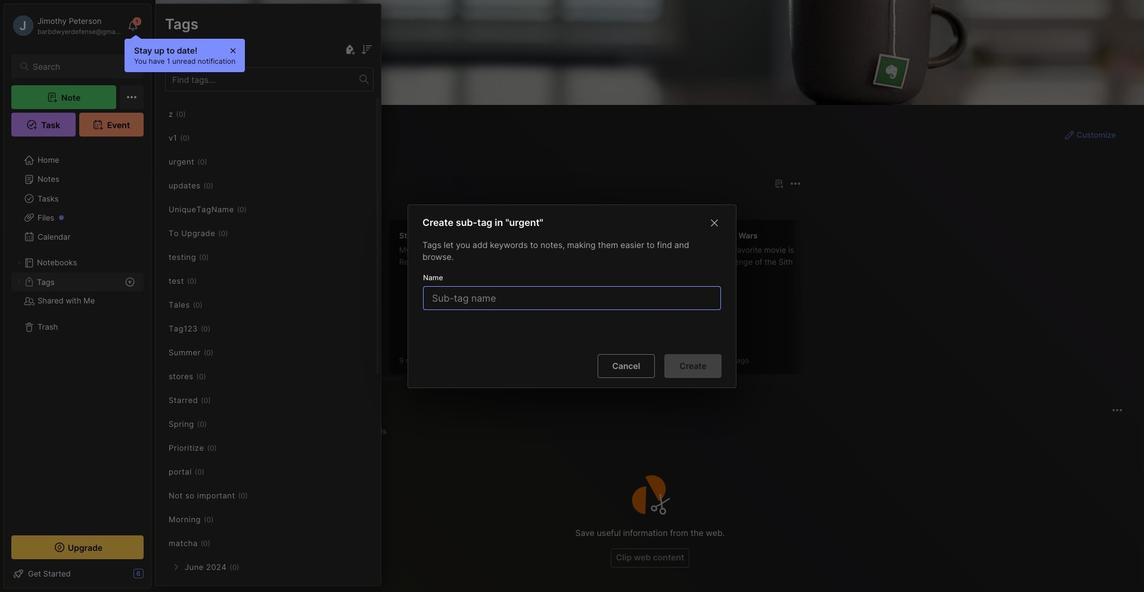 Task type: describe. For each thing, give the bounding box(es) containing it.
thumbnail image
[[185, 302, 230, 348]]

Find tags… text field
[[166, 71, 359, 87]]

none search field inside main element
[[33, 59, 133, 73]]

create new tag image
[[343, 42, 357, 57]]



Task type: locate. For each thing, give the bounding box(es) containing it.
0 vertical spatial tab list
[[177, 198, 799, 212]]

main element
[[0, 0, 155, 592]]

1 vertical spatial tab list
[[177, 424, 1121, 439]]

1 tab list from the top
[[177, 198, 799, 212]]

tab list
[[177, 198, 799, 212], [177, 424, 1121, 439]]

expand tags image
[[16, 278, 23, 286]]

tab
[[177, 198, 212, 212], [217, 198, 265, 212], [177, 424, 223, 439], [359, 424, 392, 439]]

2 tab list from the top
[[177, 424, 1121, 439]]

close image
[[708, 215, 722, 230]]

tree
[[4, 144, 151, 525]]

expand notebooks image
[[16, 259, 23, 266]]

Search text field
[[33, 61, 133, 72]]

row group
[[156, 101, 381, 592], [175, 219, 1145, 382]]

Sub-tag name text field
[[431, 286, 716, 309]]

tooltip
[[125, 35, 245, 72]]

None search field
[[33, 59, 133, 73]]

tree inside main element
[[4, 144, 151, 525]]



Task type: vqa. For each thing, say whether or not it's contained in the screenshot.
All changes saved
no



